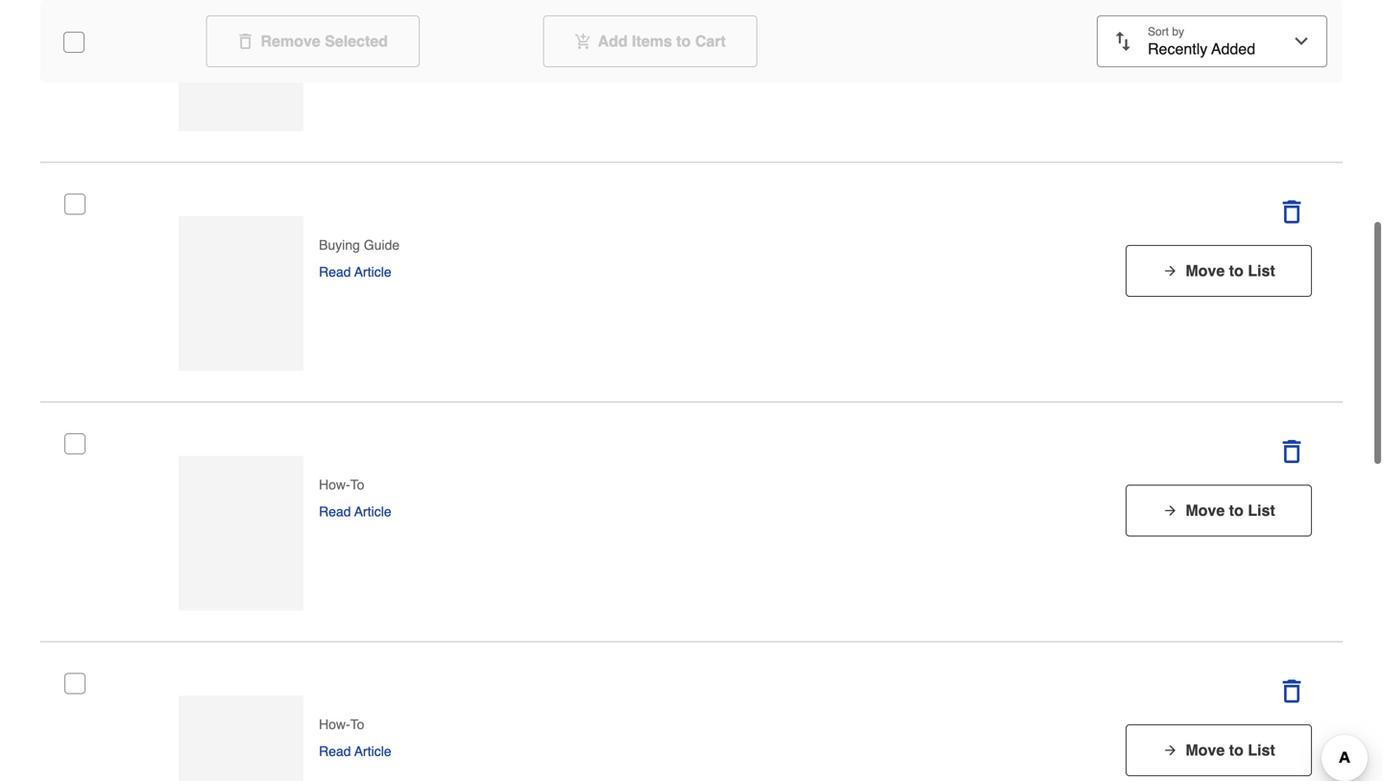 Task type: vqa. For each thing, say whether or not it's contained in the screenshot.
4th LIST from the bottom of the page
yes



Task type: describe. For each thing, give the bounding box(es) containing it.
read for second read article link
[[319, 264, 351, 280]]

cart add image
[[575, 34, 590, 49]]

article for second read article link
[[355, 264, 392, 280]]

add
[[598, 32, 628, 50]]

1 read article link from the top
[[319, 23, 392, 42]]

cart
[[696, 32, 726, 50]]

buying
[[319, 237, 360, 253]]

to for fourth read article link from the top of the page
[[1230, 741, 1244, 759]]

remove selected button
[[206, 15, 420, 67]]

list for 3rd read article link from the top of the page
[[1249, 502, 1276, 519]]

how- for 3rd read article link from the top of the page
[[319, 477, 350, 493]]

arrow right image for second read article link
[[1163, 263, 1179, 279]]

move to list for arrow right icon associated with first read article link from the top
[[1186, 22, 1276, 40]]

trash image
[[1281, 680, 1304, 703]]

3 read article link from the top
[[319, 502, 392, 521]]

move for fourth read article link from the top of the page
[[1186, 741, 1226, 759]]

how-to for 3rd read article link from the top of the page
[[319, 477, 365, 493]]

arrow right image for fourth read article link from the top of the page
[[1163, 743, 1179, 758]]

buying guide
[[319, 237, 400, 253]]

move to list for 3rd read article link from the top of the page arrow right icon
[[1186, 502, 1276, 519]]

move for second read article link
[[1186, 262, 1226, 280]]

to inside button
[[677, 32, 691, 50]]

article for 3rd read article link from the top of the page
[[355, 504, 392, 519]]

trash image for how-to
[[1281, 440, 1304, 463]]

how- for fourth read article link from the top of the page
[[319, 717, 350, 732]]

read article for fourth read article link from the top of the page
[[319, 744, 392, 759]]

read article for first read article link from the top
[[319, 25, 392, 40]]

read for fourth read article link from the top of the page
[[319, 744, 351, 759]]

move to list for arrow right icon associated with second read article link
[[1186, 262, 1276, 280]]



Task type: locate. For each thing, give the bounding box(es) containing it.
1 move from the top
[[1186, 22, 1226, 40]]

0 vertical spatial how-to
[[319, 477, 365, 493]]

1 how- from the top
[[319, 477, 350, 493]]

to for fourth read article link from the top of the page
[[350, 717, 365, 732]]

remove
[[261, 32, 321, 50]]

3 move to list from the top
[[1186, 502, 1276, 519]]

list for second read article link
[[1249, 262, 1276, 280]]

2 move from the top
[[1186, 262, 1226, 280]]

1 vertical spatial how-
[[319, 717, 350, 732]]

3 move from the top
[[1186, 502, 1226, 519]]

2 article from the top
[[355, 264, 392, 280]]

list
[[1249, 22, 1276, 40], [1249, 262, 1276, 280], [1249, 502, 1276, 519], [1249, 741, 1276, 759]]

3 list from the top
[[1249, 502, 1276, 519]]

1 vertical spatial trash image
[[1281, 200, 1304, 223]]

4 read from the top
[[319, 744, 351, 759]]

how-to
[[319, 477, 365, 493], [319, 717, 365, 732]]

4 read article link from the top
[[319, 742, 392, 761]]

2 read article link from the top
[[319, 262, 392, 282]]

items
[[632, 32, 672, 50]]

1 vertical spatial how-to
[[319, 717, 365, 732]]

read article link
[[319, 23, 392, 42], [319, 262, 392, 282], [319, 502, 392, 521], [319, 742, 392, 761]]

4 article from the top
[[355, 744, 392, 759]]

read article for 3rd read article link from the top of the page
[[319, 504, 392, 519]]

how-
[[319, 477, 350, 493], [319, 717, 350, 732]]

2 arrow right image from the top
[[1163, 263, 1179, 279]]

4 list from the top
[[1249, 741, 1276, 759]]

read for 3rd read article link from the top of the page
[[319, 504, 351, 519]]

to for 3rd read article link from the top of the page
[[350, 477, 365, 493]]

1 arrow right image from the top
[[1163, 24, 1179, 39]]

trash image for buying guide
[[1281, 200, 1304, 223]]

1 vertical spatial to
[[350, 717, 365, 732]]

move to list
[[1186, 22, 1276, 40], [1186, 262, 1276, 280], [1186, 502, 1276, 519], [1186, 741, 1276, 759]]

how-to for fourth read article link from the top of the page
[[319, 717, 365, 732]]

trash image
[[238, 34, 253, 49], [1281, 200, 1304, 223], [1281, 440, 1304, 463]]

4 read article from the top
[[319, 744, 392, 759]]

read article for second read article link
[[319, 264, 392, 280]]

read article
[[319, 25, 392, 40], [319, 264, 392, 280], [319, 504, 392, 519], [319, 744, 392, 759]]

trash image inside the remove selected button
[[238, 34, 253, 49]]

to for first read article link from the top
[[1230, 22, 1244, 40]]

selected
[[325, 32, 388, 50]]

add items to cart
[[598, 32, 726, 50]]

0 vertical spatial to
[[350, 477, 365, 493]]

1 read article from the top
[[319, 25, 392, 40]]

3 read article from the top
[[319, 504, 392, 519]]

2 how-to from the top
[[319, 717, 365, 732]]

move to list for fourth read article link from the top of the page arrow right icon
[[1186, 741, 1276, 759]]

remove selected
[[261, 32, 388, 50]]

3 read from the top
[[319, 504, 351, 519]]

1 move to list from the top
[[1186, 22, 1276, 40]]

article
[[355, 25, 392, 40], [355, 264, 392, 280], [355, 504, 392, 519], [355, 744, 392, 759]]

0 vertical spatial how-
[[319, 477, 350, 493]]

read for first read article link from the top
[[319, 25, 351, 40]]

arrow right image
[[1163, 24, 1179, 39], [1163, 263, 1179, 279], [1163, 503, 1179, 519], [1163, 743, 1179, 758]]

arrow right image for first read article link from the top
[[1163, 24, 1179, 39]]

1 article from the top
[[355, 25, 392, 40]]

move for first read article link from the top
[[1186, 22, 1226, 40]]

article for fourth read article link from the top of the page
[[355, 744, 392, 759]]

list for first read article link from the top
[[1249, 22, 1276, 40]]

guide
[[364, 237, 400, 253]]

to for second read article link
[[1230, 262, 1244, 280]]

arrow right image for 3rd read article link from the top of the page
[[1163, 503, 1179, 519]]

2 list from the top
[[1249, 262, 1276, 280]]

npc type element
[[319, 0, 665, 15]]

1 how-to from the top
[[319, 477, 365, 493]]

2 to from the top
[[350, 717, 365, 732]]

1 to from the top
[[350, 477, 365, 493]]

article for first read article link from the top
[[355, 25, 392, 40]]

move to list button
[[1126, 5, 1313, 57], [1126, 5, 1313, 57], [1126, 245, 1313, 297], [1126, 245, 1313, 297], [1126, 485, 1313, 537], [1126, 485, 1313, 537], [1126, 725, 1313, 777], [1126, 725, 1313, 777]]

2 vertical spatial trash image
[[1281, 440, 1304, 463]]

to for 3rd read article link from the top of the page
[[1230, 502, 1244, 519]]

1 read from the top
[[319, 25, 351, 40]]

1 list from the top
[[1249, 22, 1276, 40]]

3 arrow right image from the top
[[1163, 503, 1179, 519]]

2 how- from the top
[[319, 717, 350, 732]]

read
[[319, 25, 351, 40], [319, 264, 351, 280], [319, 504, 351, 519], [319, 744, 351, 759]]

4 arrow right image from the top
[[1163, 743, 1179, 758]]

to
[[350, 477, 365, 493], [350, 717, 365, 732]]

move
[[1186, 22, 1226, 40], [1186, 262, 1226, 280], [1186, 502, 1226, 519], [1186, 741, 1226, 759]]

3 article from the top
[[355, 504, 392, 519]]

2 move to list from the top
[[1186, 262, 1276, 280]]

to
[[1230, 22, 1244, 40], [677, 32, 691, 50], [1230, 262, 1244, 280], [1230, 502, 1244, 519], [1230, 741, 1244, 759]]

2 read article from the top
[[319, 264, 392, 280]]

4 move to list from the top
[[1186, 741, 1276, 759]]

list for fourth read article link from the top of the page
[[1249, 741, 1276, 759]]

0 vertical spatial trash image
[[238, 34, 253, 49]]

4 move from the top
[[1186, 741, 1226, 759]]

add items to cart button
[[543, 15, 758, 67]]

move for 3rd read article link from the top of the page
[[1186, 502, 1226, 519]]

2 read from the top
[[319, 264, 351, 280]]



